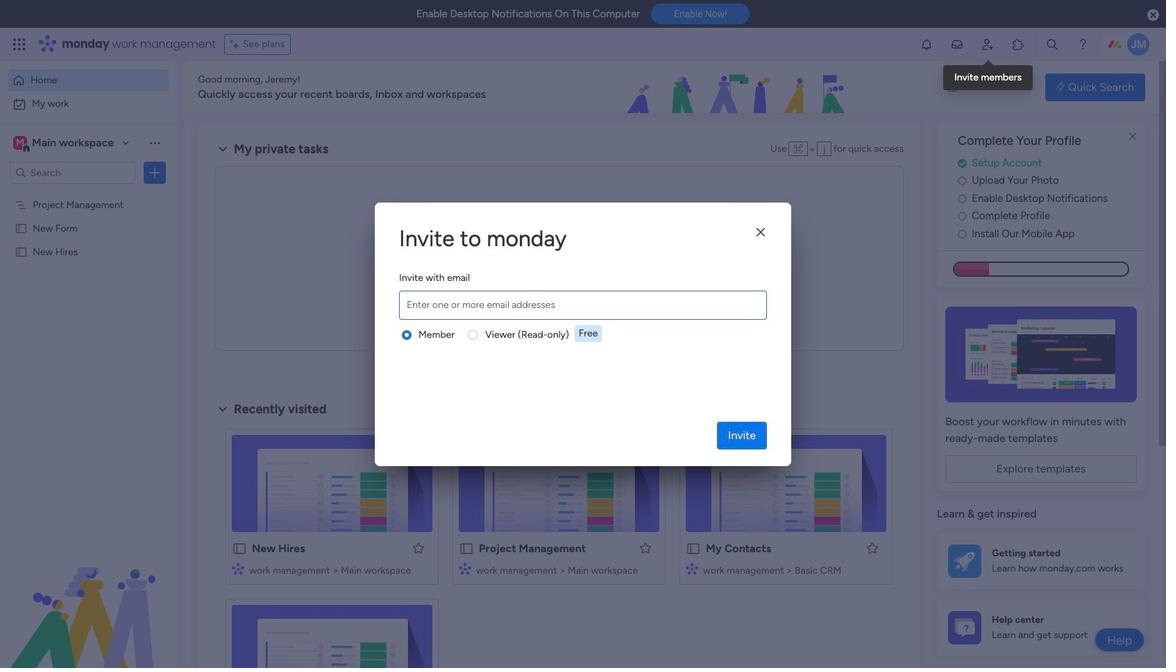 Task type: locate. For each thing, give the bounding box(es) containing it.
1 horizontal spatial add to favorites image
[[866, 542, 880, 556]]

add to favorites image
[[639, 542, 653, 556], [866, 542, 880, 556]]

2 add to favorites image from the left
[[866, 542, 880, 556]]

help center element
[[938, 601, 1146, 656]]

close recently visited image
[[215, 401, 231, 418]]

0 horizontal spatial add to favorites image
[[639, 542, 653, 556]]

lottie animation element
[[545, 61, 935, 114], [0, 528, 177, 669]]

lottie animation image for left lottie animation element
[[0, 528, 177, 669]]

1 vertical spatial lottie animation image
[[0, 528, 177, 669]]

search everything image
[[1046, 38, 1060, 51]]

option
[[8, 69, 169, 92], [8, 93, 169, 115], [0, 192, 177, 195]]

circle o image
[[958, 176, 967, 186], [958, 194, 967, 204]]

component image
[[232, 563, 244, 576], [686, 563, 699, 576]]

1 horizontal spatial lottie animation image
[[545, 61, 935, 114]]

v2 bolt switch image
[[1057, 80, 1065, 95]]

0 vertical spatial option
[[8, 69, 169, 92]]

quick search results list box
[[215, 418, 904, 669]]

lottie animation image
[[545, 61, 935, 114], [0, 528, 177, 669]]

0 vertical spatial circle o image
[[958, 176, 967, 186]]

0 horizontal spatial component image
[[232, 563, 244, 576]]

update feed image
[[951, 38, 965, 51]]

Search in workspace field
[[29, 165, 116, 181]]

0 horizontal spatial lottie animation image
[[0, 528, 177, 669]]

1 add to favorites image from the left
[[639, 542, 653, 556]]

check circle image
[[958, 158, 967, 169]]

Enter one or more email addresses text field
[[403, 291, 764, 319]]

0 vertical spatial lottie animation image
[[545, 61, 935, 114]]

0 vertical spatial lottie animation element
[[545, 61, 935, 114]]

1 circle o image from the top
[[958, 176, 967, 186]]

1 horizontal spatial component image
[[686, 563, 699, 576]]

1 vertical spatial circle o image
[[958, 194, 967, 204]]

component image
[[459, 563, 472, 576]]

circle o image
[[958, 211, 967, 222], [958, 229, 967, 239]]

1 vertical spatial lottie animation element
[[0, 528, 177, 669]]

close my private tasks image
[[215, 141, 231, 158]]

public board image
[[15, 222, 28, 235], [15, 245, 28, 258], [232, 541, 247, 557], [459, 541, 474, 557]]

2 circle o image from the top
[[958, 229, 967, 239]]

monday marketplace image
[[1012, 38, 1026, 51]]

list box
[[0, 190, 177, 451]]

help image
[[1076, 38, 1090, 51]]

jeremy miller image
[[1128, 33, 1150, 56]]

0 vertical spatial circle o image
[[958, 211, 967, 222]]

1 horizontal spatial lottie animation element
[[545, 61, 935, 114]]

notifications image
[[920, 38, 934, 51]]

see plans image
[[230, 37, 243, 52]]

1 vertical spatial circle o image
[[958, 229, 967, 239]]



Task type: vqa. For each thing, say whether or not it's contained in the screenshot.
top lottie animation image
yes



Task type: describe. For each thing, give the bounding box(es) containing it.
1 component image from the left
[[232, 563, 244, 576]]

public board image
[[686, 541, 701, 557]]

getting started element
[[938, 534, 1146, 589]]

2 component image from the left
[[686, 563, 699, 576]]

invite members image
[[981, 38, 995, 51]]

close image
[[757, 228, 765, 238]]

dapulse x slim image
[[1125, 128, 1142, 145]]

select product image
[[13, 38, 26, 51]]

workspace image
[[13, 135, 27, 151]]

add to favorites image for component icon
[[639, 542, 653, 556]]

2 circle o image from the top
[[958, 194, 967, 204]]

add to favorites image for 2nd component image
[[866, 542, 880, 556]]

1 circle o image from the top
[[958, 211, 967, 222]]

2 vertical spatial option
[[0, 192, 177, 195]]

add to favorites image
[[412, 542, 426, 556]]

dapulse close image
[[1148, 8, 1160, 22]]

1 vertical spatial option
[[8, 93, 169, 115]]

0 horizontal spatial lottie animation element
[[0, 528, 177, 669]]

workspace selection element
[[13, 135, 116, 153]]

v2 user feedback image
[[949, 79, 959, 95]]

templates image image
[[950, 307, 1133, 403]]

lottie animation image for the rightmost lottie animation element
[[545, 61, 935, 114]]



